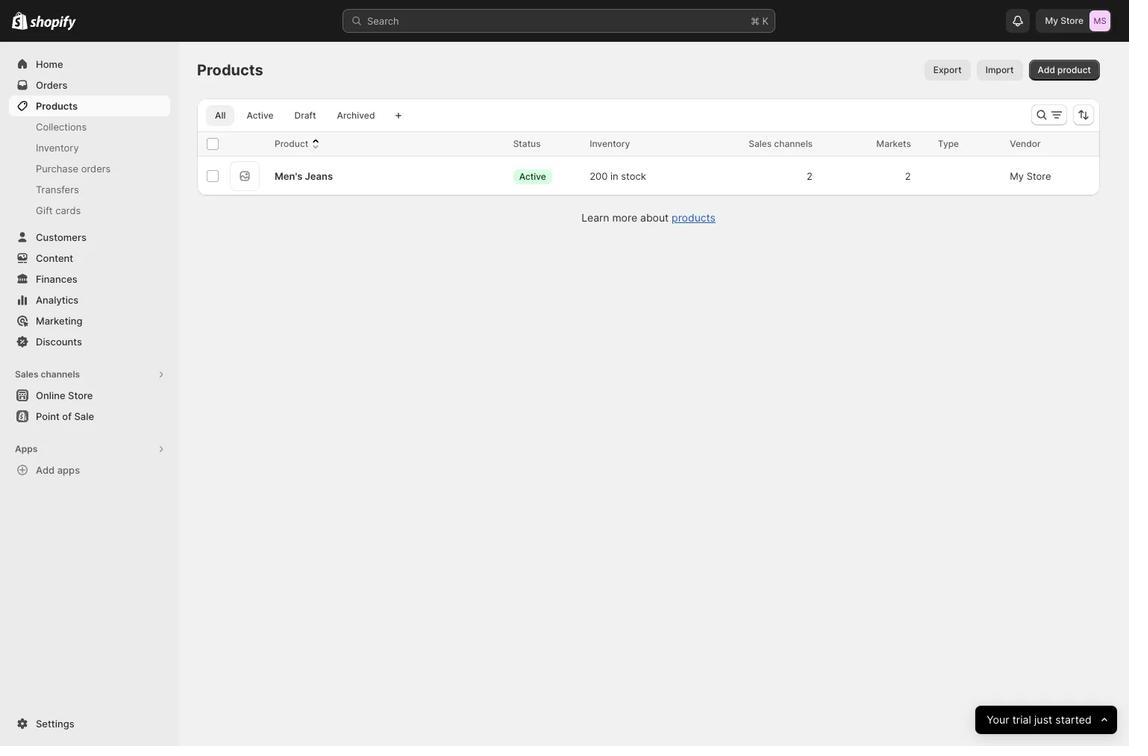 Task type: locate. For each thing, give the bounding box(es) containing it.
1 horizontal spatial 2
[[905, 170, 911, 182]]

add left apps
[[36, 464, 55, 476]]

my store left my store image
[[1046, 15, 1084, 26]]

1 horizontal spatial channels
[[774, 138, 813, 149]]

apps button
[[9, 439, 170, 460]]

gift
[[36, 205, 53, 217]]

2 horizontal spatial store
[[1061, 15, 1084, 26]]

all button
[[206, 105, 235, 126]]

1 horizontal spatial store
[[1027, 170, 1052, 182]]

1 vertical spatial active
[[519, 171, 546, 182]]

collections link
[[9, 116, 170, 137]]

0 vertical spatial my
[[1046, 15, 1059, 26]]

add apps button
[[9, 460, 170, 481]]

search
[[367, 15, 399, 27]]

online store button
[[0, 385, 179, 406]]

inventory
[[590, 138, 630, 149], [36, 142, 79, 154]]

shopify image
[[12, 12, 28, 30]]

0 vertical spatial my store
[[1046, 15, 1084, 26]]

products
[[672, 211, 716, 224]]

200
[[590, 170, 608, 182]]

finances link
[[9, 269, 170, 290]]

your trial just started button
[[976, 706, 1118, 735]]

home
[[36, 58, 63, 70]]

online store
[[36, 390, 93, 402]]

add for add product
[[1038, 64, 1056, 75]]

1 vertical spatial my store
[[1010, 170, 1052, 182]]

discounts
[[36, 336, 82, 348]]

0 horizontal spatial 2
[[807, 170, 813, 182]]

2 2 from the left
[[905, 170, 911, 182]]

add product
[[1038, 64, 1091, 75]]

apps
[[15, 443, 38, 455]]

1 vertical spatial products
[[36, 100, 78, 112]]

2 vertical spatial store
[[68, 390, 93, 402]]

1 vertical spatial sales
[[15, 369, 38, 380]]

0 horizontal spatial my
[[1010, 170, 1024, 182]]

1 horizontal spatial my
[[1046, 15, 1059, 26]]

2 button
[[799, 161, 831, 191], [898, 161, 929, 191]]

0 horizontal spatial 2 button
[[799, 161, 831, 191]]

active down status
[[519, 171, 546, 182]]

sales channels
[[749, 138, 813, 149], [15, 369, 80, 380]]

add
[[1038, 64, 1056, 75], [36, 464, 55, 476]]

online store link
[[9, 385, 170, 406]]

1 horizontal spatial 2 button
[[898, 161, 929, 191]]

settings link
[[9, 714, 170, 735]]

tab list
[[203, 105, 387, 126]]

add apps
[[36, 464, 80, 476]]

store up sale
[[68, 390, 93, 402]]

vendor button
[[1010, 137, 1056, 152]]

1 horizontal spatial sales channels
[[749, 138, 813, 149]]

my store
[[1046, 15, 1084, 26], [1010, 170, 1052, 182]]

1 horizontal spatial products
[[197, 61, 263, 79]]

analytics
[[36, 294, 79, 306]]

apps
[[57, 464, 80, 476]]

1 vertical spatial sales channels
[[15, 369, 80, 380]]

trial
[[1013, 713, 1032, 727]]

products up the "collections"
[[36, 100, 78, 112]]

about
[[641, 211, 669, 224]]

0 horizontal spatial add
[[36, 464, 55, 476]]

my
[[1046, 15, 1059, 26], [1010, 170, 1024, 182]]

inventory up "purchase"
[[36, 142, 79, 154]]

men's jeans
[[275, 170, 333, 182]]

your trial just started
[[987, 713, 1092, 727]]

1 vertical spatial add
[[36, 464, 55, 476]]

finances
[[36, 273, 77, 285]]

0 vertical spatial active
[[247, 110, 274, 121]]

active inside tab list
[[247, 110, 274, 121]]

active link
[[238, 105, 283, 126]]

active
[[247, 110, 274, 121], [519, 171, 546, 182]]

1 horizontal spatial active
[[519, 171, 546, 182]]

0 horizontal spatial active
[[247, 110, 274, 121]]

store left my store image
[[1061, 15, 1084, 26]]

products
[[197, 61, 263, 79], [36, 100, 78, 112]]

0 vertical spatial store
[[1061, 15, 1084, 26]]

k
[[763, 15, 769, 27]]

1 horizontal spatial sales
[[749, 138, 772, 149]]

add inside add product link
[[1038, 64, 1056, 75]]

0 horizontal spatial channels
[[41, 369, 80, 380]]

product
[[1058, 64, 1091, 75]]

1 vertical spatial store
[[1027, 170, 1052, 182]]

import
[[986, 64, 1014, 75]]

tab list containing all
[[203, 105, 387, 126]]

add inside add apps button
[[36, 464, 55, 476]]

0 horizontal spatial sales
[[15, 369, 38, 380]]

channels inside button
[[41, 369, 80, 380]]

archived link
[[328, 105, 384, 126]]

type button
[[938, 137, 974, 152]]

active right all
[[247, 110, 274, 121]]

0 horizontal spatial sales channels
[[15, 369, 80, 380]]

inventory button
[[590, 137, 645, 152]]

channels
[[774, 138, 813, 149], [41, 369, 80, 380]]

transfers link
[[9, 179, 170, 200]]

⌘ k
[[751, 15, 769, 27]]

products up all
[[197, 61, 263, 79]]

my store down vendor button at the top right of the page
[[1010, 170, 1052, 182]]

import button
[[977, 60, 1023, 81]]

store
[[1061, 15, 1084, 26], [1027, 170, 1052, 182], [68, 390, 93, 402]]

sales channels inside sales channels button
[[15, 369, 80, 380]]

store down vendor button at the top right of the page
[[1027, 170, 1052, 182]]

cards
[[55, 205, 81, 217]]

0 horizontal spatial store
[[68, 390, 93, 402]]

my down vendor
[[1010, 170, 1024, 182]]

1 vertical spatial channels
[[41, 369, 80, 380]]

1 horizontal spatial add
[[1038, 64, 1056, 75]]

all
[[215, 110, 226, 121]]

inventory up in
[[590, 138, 630, 149]]

men's
[[275, 170, 303, 182]]

my left my store image
[[1046, 15, 1059, 26]]

0 horizontal spatial products
[[36, 100, 78, 112]]

stock
[[621, 170, 646, 182]]

0 vertical spatial add
[[1038, 64, 1056, 75]]

marketing link
[[9, 311, 170, 331]]

transfers
[[36, 184, 79, 196]]

add left product
[[1038, 64, 1056, 75]]

add for add apps
[[36, 464, 55, 476]]

product
[[275, 138, 308, 149]]

1 horizontal spatial inventory
[[590, 138, 630, 149]]

2
[[807, 170, 813, 182], [905, 170, 911, 182]]

more
[[612, 211, 638, 224]]



Task type: describe. For each thing, give the bounding box(es) containing it.
point of sale link
[[9, 406, 170, 427]]

gift cards
[[36, 205, 81, 217]]

discounts link
[[9, 331, 170, 352]]

0 vertical spatial products
[[197, 61, 263, 79]]

point
[[36, 411, 60, 423]]

sale
[[74, 411, 94, 423]]

orders link
[[9, 75, 170, 96]]

men's jeans link
[[275, 169, 333, 184]]

markets
[[877, 138, 911, 149]]

1 2 button from the left
[[799, 161, 831, 191]]

draft
[[295, 110, 316, 121]]

shopify image
[[30, 15, 76, 30]]

content
[[36, 252, 73, 264]]

sales inside button
[[15, 369, 38, 380]]

your
[[987, 713, 1010, 727]]

customers link
[[9, 227, 170, 248]]

gift cards link
[[9, 200, 170, 221]]

inventory link
[[9, 137, 170, 158]]

point of sale
[[36, 411, 94, 423]]

⌘
[[751, 15, 760, 27]]

purchase orders link
[[9, 158, 170, 179]]

status
[[513, 138, 541, 149]]

marketing
[[36, 315, 83, 327]]

home link
[[9, 54, 170, 75]]

settings
[[36, 718, 74, 730]]

collections
[[36, 121, 87, 133]]

export button
[[925, 60, 971, 81]]

of
[[62, 411, 72, 423]]

export
[[934, 64, 962, 75]]

products link
[[672, 211, 716, 224]]

learn
[[582, 211, 610, 224]]

store inside online store link
[[68, 390, 93, 402]]

products link
[[9, 96, 170, 116]]

purchase orders
[[36, 163, 111, 175]]

type
[[938, 138, 959, 149]]

1 2 from the left
[[807, 170, 813, 182]]

1 vertical spatial my
[[1010, 170, 1024, 182]]

0 horizontal spatial inventory
[[36, 142, 79, 154]]

analytics link
[[9, 290, 170, 311]]

2 2 button from the left
[[898, 161, 929, 191]]

orders
[[81, 163, 111, 175]]

point of sale button
[[0, 406, 179, 427]]

200 in stock
[[590, 170, 646, 182]]

online
[[36, 390, 65, 402]]

learn more about products
[[582, 211, 716, 224]]

jeans
[[305, 170, 333, 182]]

purchase
[[36, 163, 78, 175]]

just
[[1035, 713, 1053, 727]]

archived
[[337, 110, 375, 121]]

0 vertical spatial sales channels
[[749, 138, 813, 149]]

0 vertical spatial channels
[[774, 138, 813, 149]]

started
[[1056, 713, 1092, 727]]

orders
[[36, 79, 68, 91]]

inventory inside button
[[590, 138, 630, 149]]

content link
[[9, 248, 170, 269]]

vendor
[[1010, 138, 1041, 149]]

products inside products link
[[36, 100, 78, 112]]

draft link
[[286, 105, 325, 126]]

add product link
[[1029, 60, 1100, 81]]

customers
[[36, 231, 87, 243]]

product button
[[275, 137, 323, 152]]

sales channels button
[[9, 364, 170, 385]]

my store image
[[1090, 10, 1111, 31]]

in
[[611, 170, 619, 182]]

0 vertical spatial sales
[[749, 138, 772, 149]]



Task type: vqa. For each thing, say whether or not it's contained in the screenshot.
YYYY-MM-DD text box
no



